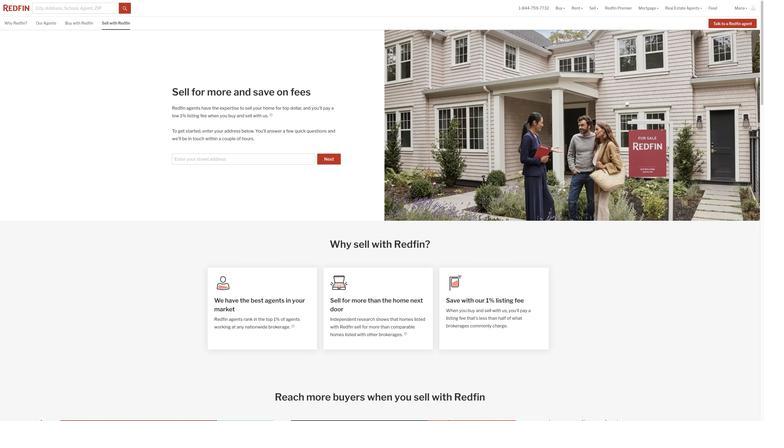 Task type: locate. For each thing, give the bounding box(es) containing it.
listed
[[414, 317, 426, 323], [345, 333, 356, 338]]

fee up enter
[[200, 113, 207, 119]]

you'll up what
[[509, 309, 519, 314]]

sell right rent ▾
[[590, 6, 596, 10]]

fee up brokerages
[[459, 316, 466, 322]]

agents inside real estate agents ▾ link
[[687, 6, 700, 10]]

▾ left rent
[[564, 6, 565, 10]]

0 vertical spatial listing
[[187, 113, 199, 119]]

1 vertical spatial top
[[266, 317, 273, 323]]

0 horizontal spatial pay
[[323, 106, 331, 111]]

and down expertise
[[237, 113, 244, 119]]

1 vertical spatial than
[[488, 316, 498, 322]]

sell up door
[[330, 297, 341, 305]]

2 ▾ from the left
[[581, 6, 583, 10]]

redfin inside buy with redfin link
[[81, 21, 93, 25]]

listing
[[187, 113, 199, 119], [496, 297, 514, 305], [446, 316, 459, 322]]

1 vertical spatial to
[[240, 106, 244, 111]]

maria
[[735, 6, 745, 10]]

▾ right rent
[[581, 6, 583, 10]]

fee inside the "redfin agents have the expertise to sell your home for top dollar, and you'll pay a low 1% listing fee when you buy and sell with us."
[[200, 113, 207, 119]]

▾ right maria at top right
[[746, 6, 748, 10]]

1 horizontal spatial to
[[722, 21, 726, 26]]

to inside the "redfin agents have the expertise to sell your home for top dollar, and you'll pay a low 1% listing fee when you buy and sell with us."
[[240, 106, 244, 111]]

sell inside sell for more than the home next door
[[330, 297, 341, 305]]

1% up brokerage.
[[274, 317, 280, 323]]

2 horizontal spatial 1%
[[486, 297, 495, 305]]

2 vertical spatial fee
[[459, 316, 466, 322]]

homes down 'independent' on the left of the page
[[330, 333, 344, 338]]

0 vertical spatial home
[[263, 106, 275, 111]]

0 horizontal spatial in
[[188, 136, 192, 142]]

agents
[[187, 106, 201, 111], [265, 297, 285, 305], [229, 317, 243, 323], [286, 317, 300, 323]]

1 vertical spatial fee
[[515, 297, 524, 305]]

0 horizontal spatial fee
[[200, 113, 207, 119]]

0 horizontal spatial 1%
[[180, 113, 186, 119]]

you'll
[[256, 129, 266, 134]]

our
[[475, 297, 485, 305]]

you inside when you buy and sell with us, you'll pay a listing fee that's less than half of what brokerages commonly charge.
[[459, 309, 467, 314]]

0 vertical spatial buy
[[228, 113, 236, 119]]

disclaimer image right us.
[[270, 113, 273, 117]]

agents right our on the top of the page
[[43, 21, 56, 25]]

in inside redfin agents rank in the top 1% of agents working at any nationwide brokerage.
[[254, 317, 257, 323]]

maria ▾
[[735, 6, 748, 10]]

listing down when
[[446, 316, 459, 322]]

1 horizontal spatial home
[[393, 297, 409, 305]]

1 horizontal spatial when
[[367, 392, 393, 404]]

that's
[[467, 316, 478, 322]]

home left next
[[393, 297, 409, 305]]

estate
[[674, 6, 686, 10]]

listed up comparable
[[414, 317, 426, 323]]

buy up that's
[[468, 309, 475, 314]]

listing up us,
[[496, 297, 514, 305]]

of inside the to get started, enter your address below. you'll answer a few quick questions and we'll be in touch within a couple of hours.
[[237, 136, 241, 142]]

0 horizontal spatial when
[[208, 113, 219, 119]]

save with our 1% listing fee link
[[446, 297, 543, 305]]

2 vertical spatial listing
[[446, 316, 459, 322]]

buy right 7732
[[556, 6, 563, 10]]

fee
[[200, 113, 207, 119], [515, 297, 524, 305], [459, 316, 466, 322]]

3 ▾ from the left
[[597, 6, 599, 10]]

buy for buy ▾
[[556, 6, 563, 10]]

submit search image
[[123, 6, 127, 11]]

1 vertical spatial in
[[286, 297, 291, 305]]

our agents link
[[36, 17, 56, 29]]

0 horizontal spatial to
[[240, 106, 244, 111]]

0 horizontal spatial listed
[[345, 333, 356, 338]]

brokerages
[[446, 324, 469, 329]]

feed button
[[706, 0, 732, 16]]

more inside independent research shows that homes listed with redfin sell for more than comparable homes listed with other brokerages.
[[369, 325, 380, 330]]

1 horizontal spatial in
[[254, 317, 257, 323]]

hours.
[[242, 136, 254, 142]]

brokerage.
[[269, 325, 290, 330]]

you
[[220, 113, 228, 119], [459, 309, 467, 314], [395, 392, 412, 404]]

0 vertical spatial have
[[201, 106, 211, 111]]

shows
[[376, 317, 389, 323]]

than
[[368, 297, 381, 305], [488, 316, 498, 322], [381, 325, 390, 330]]

our
[[36, 21, 43, 25]]

1-
[[519, 6, 522, 10]]

▾ for maria ▾
[[746, 6, 748, 10]]

2 horizontal spatial in
[[286, 297, 291, 305]]

0 horizontal spatial redfin?
[[13, 21, 27, 25]]

1 horizontal spatial fee
[[459, 316, 466, 322]]

your
[[253, 106, 262, 111], [214, 129, 224, 134], [292, 297, 305, 305]]

1 vertical spatial home
[[393, 297, 409, 305]]

pay
[[323, 106, 331, 111], [520, 309, 528, 314]]

you'll right dollar,
[[312, 106, 322, 111]]

illustration of a bag of money image
[[330, 275, 348, 292]]

to get started, enter your address below. you'll answer a few quick questions and we'll be in touch within a couple of hours.
[[172, 129, 335, 142]]

and up less at the right of page
[[476, 309, 484, 314]]

1 vertical spatial have
[[225, 297, 239, 305]]

pay inside when you buy and sell with us, you'll pay a listing fee that's less than half of what brokerages commonly charge.
[[520, 309, 528, 314]]

buy for buy with redfin
[[65, 21, 72, 25]]

2 vertical spatial your
[[292, 297, 305, 305]]

0 horizontal spatial disclaimer image
[[270, 113, 273, 117]]

1 vertical spatial you
[[459, 309, 467, 314]]

1 horizontal spatial redfin?
[[394, 239, 430, 251]]

0 vertical spatial you'll
[[312, 106, 322, 111]]

2 vertical spatial you
[[395, 392, 412, 404]]

1 vertical spatial buy
[[468, 309, 475, 314]]

0 vertical spatial than
[[368, 297, 381, 305]]

▾ right mortgage
[[657, 6, 659, 10]]

2 horizontal spatial of
[[507, 316, 511, 322]]

when
[[446, 309, 459, 314]]

the up nationwide
[[258, 317, 265, 323]]

to inside button
[[722, 21, 726, 26]]

of inside redfin agents rank in the top 1% of agents working at any nationwide brokerage.
[[281, 317, 285, 323]]

you'll inside when you buy and sell with us, you'll pay a listing fee that's less than half of what brokerages commonly charge.
[[509, 309, 519, 314]]

than down shows
[[381, 325, 390, 330]]

2 vertical spatial than
[[381, 325, 390, 330]]

0 vertical spatial top
[[283, 106, 289, 111]]

sell for more and save on fees
[[172, 86, 311, 98]]

you inside the "redfin agents have the expertise to sell your home for top dollar, and you'll pay a low 1% listing fee when you buy and sell with us."
[[220, 113, 228, 119]]

2 horizontal spatial your
[[292, 297, 305, 305]]

than inside sell for more than the home next door
[[368, 297, 381, 305]]

why
[[4, 21, 13, 25], [330, 239, 352, 251]]

top up brokerage.
[[266, 317, 273, 323]]

1 vertical spatial 1%
[[486, 297, 495, 305]]

a inside button
[[727, 21, 729, 26]]

of right half
[[507, 316, 511, 322]]

0 horizontal spatial have
[[201, 106, 211, 111]]

and right questions
[[328, 129, 335, 134]]

2 vertical spatial in
[[254, 317, 257, 323]]

disclaimer image for agents
[[292, 325, 295, 328]]

agents inside our agents link
[[43, 21, 56, 25]]

agents up at
[[229, 317, 243, 323]]

1 vertical spatial when
[[367, 392, 393, 404]]

buy with redfin
[[65, 21, 93, 25]]

home inside sell for more than the home next door
[[393, 297, 409, 305]]

redfin inside the sell with redfin "link"
[[118, 21, 130, 25]]

listing inside the "redfin agents have the expertise to sell your home for top dollar, and you'll pay a low 1% listing fee when you buy and sell with us."
[[187, 113, 199, 119]]

have
[[201, 106, 211, 111], [225, 297, 239, 305]]

agent
[[742, 21, 752, 26]]

illustration of a yard sign image
[[446, 275, 464, 292]]

4 ▾ from the left
[[657, 6, 659, 10]]

talk
[[714, 21, 721, 26]]

0 vertical spatial when
[[208, 113, 219, 119]]

2 horizontal spatial listing
[[496, 297, 514, 305]]

1 ▾ from the left
[[564, 6, 565, 10]]

when
[[208, 113, 219, 119], [367, 392, 393, 404]]

to right talk
[[722, 21, 726, 26]]

we
[[214, 297, 224, 305]]

illustration of the best agents image
[[214, 275, 232, 292]]

of up brokerage.
[[281, 317, 285, 323]]

1 horizontal spatial buy
[[468, 309, 475, 314]]

buy
[[556, 6, 563, 10], [65, 21, 72, 25]]

sell inside independent research shows that homes listed with redfin sell for more than comparable homes listed with other brokerages.
[[354, 325, 361, 330]]

0 vertical spatial agents
[[687, 6, 700, 10]]

1 vertical spatial buy
[[65, 21, 72, 25]]

for inside sell for more than the home next door
[[342, 297, 351, 305]]

▾ right rent ▾
[[597, 6, 599, 10]]

commonly
[[470, 324, 492, 329]]

have inside we have the best agents in your market
[[225, 297, 239, 305]]

1% right low
[[180, 113, 186, 119]]

1 horizontal spatial agents
[[687, 6, 700, 10]]

0 horizontal spatial agents
[[43, 21, 56, 25]]

the
[[212, 106, 219, 111], [240, 297, 250, 305], [382, 297, 392, 305], [258, 317, 265, 323]]

0 vertical spatial redfin?
[[13, 21, 27, 25]]

and inside when you buy and sell with us, you'll pay a listing fee that's less than half of what brokerages commonly charge.
[[476, 309, 484, 314]]

0 horizontal spatial home
[[263, 106, 275, 111]]

mortgage ▾ button
[[639, 0, 659, 16]]

pay up what
[[520, 309, 528, 314]]

have up enter
[[201, 106, 211, 111]]

talk to a redfin agent button
[[709, 19, 757, 28]]

home up us.
[[263, 106, 275, 111]]

get
[[178, 129, 185, 134]]

1% right our
[[486, 297, 495, 305]]

redfin?
[[13, 21, 27, 25], [394, 239, 430, 251]]

listing up started,
[[187, 113, 199, 119]]

1 horizontal spatial your
[[253, 106, 262, 111]]

why for why redfin?
[[4, 21, 13, 25]]

for
[[192, 86, 205, 98], [276, 106, 282, 111], [342, 297, 351, 305], [362, 325, 368, 330]]

1 horizontal spatial 1%
[[274, 317, 280, 323]]

than up the "research"
[[368, 297, 381, 305]]

0 vertical spatial in
[[188, 136, 192, 142]]

address
[[224, 129, 241, 134]]

1 horizontal spatial top
[[283, 106, 289, 111]]

agents right estate
[[687, 6, 700, 10]]

1 vertical spatial your
[[214, 129, 224, 134]]

pay up questions
[[323, 106, 331, 111]]

quick
[[295, 129, 306, 134]]

home inside the "redfin agents have the expertise to sell your home for top dollar, and you'll pay a low 1% listing fee when you buy and sell with us."
[[263, 106, 275, 111]]

1 horizontal spatial listing
[[446, 316, 459, 322]]

research
[[357, 317, 375, 323]]

homes up comparable
[[400, 317, 413, 323]]

buy ▾ button
[[556, 0, 565, 16]]

0 horizontal spatial your
[[214, 129, 224, 134]]

sell inside "link"
[[102, 21, 109, 25]]

1 vertical spatial agents
[[43, 21, 56, 25]]

0 horizontal spatial why
[[4, 21, 13, 25]]

sell up low
[[172, 86, 189, 98]]

agents up started,
[[187, 106, 201, 111]]

0 horizontal spatial listing
[[187, 113, 199, 119]]

with
[[73, 21, 81, 25], [109, 21, 117, 25], [253, 113, 262, 119], [372, 239, 392, 251], [462, 297, 474, 305], [493, 309, 501, 314], [330, 325, 339, 330], [357, 333, 366, 338], [432, 392, 452, 404]]

below.
[[242, 129, 255, 134]]

the inside the "redfin agents have the expertise to sell your home for top dollar, and you'll pay a low 1% listing fee when you buy and sell with us."
[[212, 106, 219, 111]]

disclaimer image right brokerage.
[[292, 325, 295, 328]]

6 ▾ from the left
[[746, 6, 748, 10]]

agents right best
[[265, 297, 285, 305]]

1 horizontal spatial listed
[[414, 317, 426, 323]]

fee up what
[[515, 297, 524, 305]]

2 horizontal spatial you
[[459, 309, 467, 314]]

buy inside dropdown button
[[556, 6, 563, 10]]

1 vertical spatial you'll
[[509, 309, 519, 314]]

than left half
[[488, 316, 498, 322]]

your inside the "redfin agents have the expertise to sell your home for top dollar, and you'll pay a low 1% listing fee when you buy and sell with us."
[[253, 106, 262, 111]]

top inside redfin agents rank in the top 1% of agents working at any nationwide brokerage.
[[266, 317, 273, 323]]

0 horizontal spatial of
[[237, 136, 241, 142]]

0 vertical spatial 1%
[[180, 113, 186, 119]]

5 ▾ from the left
[[701, 6, 702, 10]]

redfin inside the "redfin agents have the expertise to sell your home for top dollar, and you'll pay a low 1% listing fee when you buy and sell with us."
[[172, 106, 186, 111]]

listed down 'independent' on the left of the page
[[345, 333, 356, 338]]

sell
[[590, 6, 596, 10], [102, 21, 109, 25], [172, 86, 189, 98], [330, 297, 341, 305]]

1% inside redfin agents rank in the top 1% of agents working at any nationwide brokerage.
[[274, 317, 280, 323]]

▾
[[564, 6, 565, 10], [581, 6, 583, 10], [597, 6, 599, 10], [657, 6, 659, 10], [701, 6, 702, 10], [746, 6, 748, 10]]

0 vertical spatial your
[[253, 106, 262, 111]]

0 horizontal spatial buy
[[228, 113, 236, 119]]

a inside the "redfin agents have the expertise to sell your home for top dollar, and you'll pay a low 1% listing fee when you buy and sell with us."
[[332, 106, 334, 111]]

0 vertical spatial why
[[4, 21, 13, 25]]

0 horizontal spatial you'll
[[312, 106, 322, 111]]

1 horizontal spatial have
[[225, 297, 239, 305]]

reach more buyers when you sell with redfin
[[275, 392, 485, 404]]

disclaimer image
[[270, 113, 273, 117], [292, 325, 295, 328]]

rent
[[572, 6, 581, 10]]

other
[[367, 333, 378, 338]]

sell inside dropdown button
[[590, 6, 596, 10]]

pay inside the "redfin agents have the expertise to sell your home for top dollar, and you'll pay a low 1% listing fee when you buy and sell with us."
[[323, 106, 331, 111]]

1 horizontal spatial you
[[395, 392, 412, 404]]

the up shows
[[382, 297, 392, 305]]

sell right buy with redfin
[[102, 21, 109, 25]]

1 horizontal spatial pay
[[520, 309, 528, 314]]

your inside the to get started, enter your address below. you'll answer a few quick questions and we'll be in touch within a couple of hours.
[[214, 129, 224, 134]]

redfin premier button
[[602, 0, 636, 16]]

buy down expertise
[[228, 113, 236, 119]]

0 vertical spatial fee
[[200, 113, 207, 119]]

few
[[286, 129, 294, 134]]

the left best
[[240, 297, 250, 305]]

▾ left feed
[[701, 6, 702, 10]]

redfin agents rank in the top 1% of agents working at any nationwide brokerage.
[[214, 317, 300, 330]]

0 horizontal spatial buy
[[65, 21, 72, 25]]

0 vertical spatial homes
[[400, 317, 413, 323]]

mortgage ▾
[[639, 6, 659, 10]]

to right expertise
[[240, 106, 244, 111]]

1 horizontal spatial of
[[281, 317, 285, 323]]

redfin premier
[[605, 6, 632, 10]]

1 vertical spatial why
[[330, 239, 352, 251]]

top left dollar,
[[283, 106, 289, 111]]

0 vertical spatial to
[[722, 21, 726, 26]]

when inside the "redfin agents have the expertise to sell your home for top dollar, and you'll pay a low 1% listing fee when you buy and sell with us."
[[208, 113, 219, 119]]

to
[[722, 21, 726, 26], [240, 106, 244, 111]]

buy down "city, address, school, agent, zip" search box
[[65, 21, 72, 25]]

0 vertical spatial disclaimer image
[[270, 113, 273, 117]]

you'll
[[312, 106, 322, 111], [509, 309, 519, 314]]

with inside the "redfin agents have the expertise to sell your home for top dollar, and you'll pay a low 1% listing fee when you buy and sell with us."
[[253, 113, 262, 119]]

1 vertical spatial disclaimer image
[[292, 325, 295, 328]]

of
[[237, 136, 241, 142], [507, 316, 511, 322], [281, 317, 285, 323]]

1 horizontal spatial you'll
[[509, 309, 519, 314]]

sell for sell for more and save on fees
[[172, 86, 189, 98]]

0 horizontal spatial top
[[266, 317, 273, 323]]

1 horizontal spatial buy
[[556, 6, 563, 10]]

1 vertical spatial homes
[[330, 333, 344, 338]]

you'll inside the "redfin agents have the expertise to sell your home for top dollar, and you'll pay a low 1% listing fee when you buy and sell with us."
[[312, 106, 322, 111]]

0 vertical spatial pay
[[323, 106, 331, 111]]

1 horizontal spatial why
[[330, 239, 352, 251]]

rank
[[244, 317, 253, 323]]

of left hours. at top
[[237, 136, 241, 142]]

the left expertise
[[212, 106, 219, 111]]

agents
[[687, 6, 700, 10], [43, 21, 56, 25]]

0 vertical spatial buy
[[556, 6, 563, 10]]

1 vertical spatial pay
[[520, 309, 528, 314]]

1 horizontal spatial disclaimer image
[[292, 325, 295, 328]]

have up market
[[225, 297, 239, 305]]

0 vertical spatial you
[[220, 113, 228, 119]]



Task type: vqa. For each thing, say whether or not it's contained in the screenshot.
the top top
yes



Task type: describe. For each thing, give the bounding box(es) containing it.
sell for sell for more than the home next door
[[330, 297, 341, 305]]

redfin inside redfin agents rank in the top 1% of agents working at any nationwide brokerage.
[[214, 317, 228, 323]]

have inside the "redfin agents have the expertise to sell your home for top dollar, and you'll pay a low 1% listing fee when you buy and sell with us."
[[201, 106, 211, 111]]

2 horizontal spatial fee
[[515, 297, 524, 305]]

nationwide
[[245, 325, 268, 330]]

best
[[251, 297, 264, 305]]

touch
[[193, 136, 204, 142]]

the inside sell for more than the home next door
[[382, 297, 392, 305]]

within
[[205, 136, 218, 142]]

disclaimer image for home
[[270, 113, 273, 117]]

1% inside the "redfin agents have the expertise to sell your home for top dollar, and you'll pay a low 1% listing fee when you buy and sell with us."
[[180, 113, 186, 119]]

redfin agents have the expertise to sell your home for top dollar, and you'll pay a low 1% listing fee when you buy and sell with us.
[[172, 106, 334, 119]]

any
[[237, 325, 244, 330]]

couple
[[222, 136, 236, 142]]

the inside we have the best agents in your market
[[240, 297, 250, 305]]

brokerages.
[[379, 333, 403, 338]]

why redfin? link
[[4, 17, 27, 29]]

redfin inside independent research shows that homes listed with redfin sell for more than comparable homes listed with other brokerages.
[[340, 325, 354, 330]]

us,
[[502, 309, 508, 314]]

7732
[[540, 6, 549, 10]]

comparable
[[391, 325, 415, 330]]

▾ for rent ▾
[[581, 6, 583, 10]]

market
[[214, 306, 235, 313]]

at
[[232, 325, 236, 330]]

real estate agents ▾ button
[[662, 0, 706, 16]]

sell inside when you buy and sell with us, you'll pay a listing fee that's less than half of what brokerages commonly charge.
[[485, 309, 492, 314]]

▾ for mortgage ▾
[[657, 6, 659, 10]]

expertise
[[220, 106, 239, 111]]

buy ▾
[[556, 6, 565, 10]]

enter
[[202, 129, 213, 134]]

rent ▾ button
[[569, 0, 586, 16]]

answer
[[267, 129, 282, 134]]

that
[[390, 317, 399, 323]]

be
[[182, 136, 187, 142]]

questions
[[307, 129, 327, 134]]

▾ for buy ▾
[[564, 6, 565, 10]]

redfin inside redfin premier button
[[605, 6, 617, 10]]

buy with redfin link
[[65, 17, 93, 29]]

why sell with redfin?
[[330, 239, 430, 251]]

working
[[214, 325, 231, 330]]

our agents
[[36, 21, 56, 25]]

mortgage
[[639, 6, 657, 10]]

redfin inside talk to a redfin agent button
[[729, 21, 741, 26]]

fee inside when you buy and sell with us, you'll pay a listing fee that's less than half of what brokerages commonly charge.
[[459, 316, 466, 322]]

than inside when you buy and sell with us, you'll pay a listing fee that's less than half of what brokerages commonly charge.
[[488, 316, 498, 322]]

1-844-759-7732
[[519, 6, 549, 10]]

mortgage ▾ button
[[636, 0, 662, 16]]

agents up brokerage.
[[286, 317, 300, 323]]

sell for more than the home next door link
[[330, 297, 427, 314]]

listing inside when you buy and sell with us, you'll pay a listing fee that's less than half of what brokerages commonly charge.
[[446, 316, 459, 322]]

and inside the to get started, enter your address below. you'll answer a few quick questions and we'll be in touch within a couple of hours.
[[328, 129, 335, 134]]

top inside the "redfin agents have the expertise to sell your home for top dollar, and you'll pay a low 1% listing fee when you buy and sell with us."
[[283, 106, 289, 111]]

more inside sell for more than the home next door
[[352, 297, 367, 305]]

when you buy and sell with us, you'll pay a listing fee that's less than half of what brokerages commonly charge.
[[446, 309, 531, 329]]

we have the best agents in your market link
[[214, 297, 311, 314]]

on
[[277, 86, 289, 98]]

▾ for sell ▾
[[597, 6, 599, 10]]

to
[[172, 129, 177, 134]]

buy inside when you buy and sell with us, you'll pay a listing fee that's less than half of what brokerages commonly charge.
[[468, 309, 475, 314]]

low
[[172, 113, 179, 119]]

save
[[446, 297, 460, 305]]

0 horizontal spatial homes
[[330, 333, 344, 338]]

why redfin?
[[4, 21, 27, 25]]

and up expertise
[[234, 86, 251, 98]]

talk to a redfin agent
[[714, 21, 752, 26]]

rent ▾ button
[[572, 0, 583, 16]]

1 vertical spatial listed
[[345, 333, 356, 338]]

we have the best agents in your market
[[214, 297, 305, 313]]

started,
[[186, 129, 202, 134]]

your inside we have the best agents in your market
[[292, 297, 305, 305]]

dollar,
[[290, 106, 302, 111]]

of inside when you buy and sell with us, you'll pay a listing fee that's less than half of what brokerages commonly charge.
[[507, 316, 511, 322]]

in inside we have the best agents in your market
[[286, 297, 291, 305]]

buyers
[[333, 392, 365, 404]]

independent research shows that homes listed with redfin sell for more than comparable homes listed with other brokerages.
[[330, 317, 426, 338]]

1 vertical spatial redfin?
[[394, 239, 430, 251]]

sell for more than the home next door
[[330, 297, 423, 313]]

0 vertical spatial listed
[[414, 317, 426, 323]]

with inside when you buy and sell with us, you'll pay a listing fee that's less than half of what brokerages commonly charge.
[[493, 309, 501, 314]]

disclaimer image
[[404, 333, 407, 336]]

next button
[[318, 154, 341, 165]]

real
[[666, 6, 674, 10]]

1 vertical spatial listing
[[496, 297, 514, 305]]

sell with redfin
[[102, 21, 130, 25]]

what
[[512, 316, 522, 322]]

sell ▾ button
[[586, 0, 602, 16]]

we'll
[[172, 136, 181, 142]]

in inside the to get started, enter your address below. you'll answer a few quick questions and we'll be in touch within a couple of hours.
[[188, 136, 192, 142]]

an agent with customers in front of a redfin listing sign image
[[385, 30, 760, 221]]

save with our 1% listing fee
[[446, 297, 524, 305]]

next
[[411, 297, 423, 305]]

reach
[[275, 392, 304, 404]]

a inside when you buy and sell with us, you'll pay a listing fee that's less than half of what brokerages commonly charge.
[[529, 309, 531, 314]]

agents inside the "redfin agents have the expertise to sell your home for top dollar, and you'll pay a low 1% listing fee when you buy and sell with us."
[[187, 106, 201, 111]]

759-
[[531, 6, 540, 10]]

agents inside we have the best agents in your market
[[265, 297, 285, 305]]

for inside independent research shows that homes listed with redfin sell for more than comparable homes listed with other brokerages.
[[362, 325, 368, 330]]

real estate agents ▾
[[666, 6, 702, 10]]

rent ▾
[[572, 6, 583, 10]]

sell ▾ button
[[590, 0, 599, 16]]

charge.
[[493, 324, 508, 329]]

1-844-759-7732 link
[[519, 6, 549, 10]]

buy inside the "redfin agents have the expertise to sell your home for top dollar, and you'll pay a low 1% listing fee when you buy and sell with us."
[[228, 113, 236, 119]]

the inside redfin agents rank in the top 1% of agents working at any nationwide brokerage.
[[258, 317, 265, 323]]

fees
[[291, 86, 311, 98]]

why for why sell with redfin?
[[330, 239, 352, 251]]

real estate agents ▾ link
[[666, 0, 702, 16]]

less
[[479, 316, 487, 322]]

than inside independent research shows that homes listed with redfin sell for more than comparable homes listed with other brokerages.
[[381, 325, 390, 330]]

sell for sell with redfin
[[102, 21, 109, 25]]

buy ▾ button
[[553, 0, 569, 16]]

premier
[[618, 6, 632, 10]]

City, Address, School, Agent, ZIP search field
[[33, 3, 119, 14]]

sell with redfin link
[[102, 17, 130, 29]]

us.
[[263, 113, 269, 119]]

and right dollar,
[[303, 106, 311, 111]]

half
[[499, 316, 506, 322]]

for inside the "redfin agents have the expertise to sell your home for top dollar, and you'll pay a low 1% listing fee when you buy and sell with us."
[[276, 106, 282, 111]]

Enter your street address search field
[[172, 154, 315, 165]]

next
[[324, 157, 334, 162]]

with inside "link"
[[109, 21, 117, 25]]

1 horizontal spatial homes
[[400, 317, 413, 323]]

sell for sell ▾
[[590, 6, 596, 10]]



